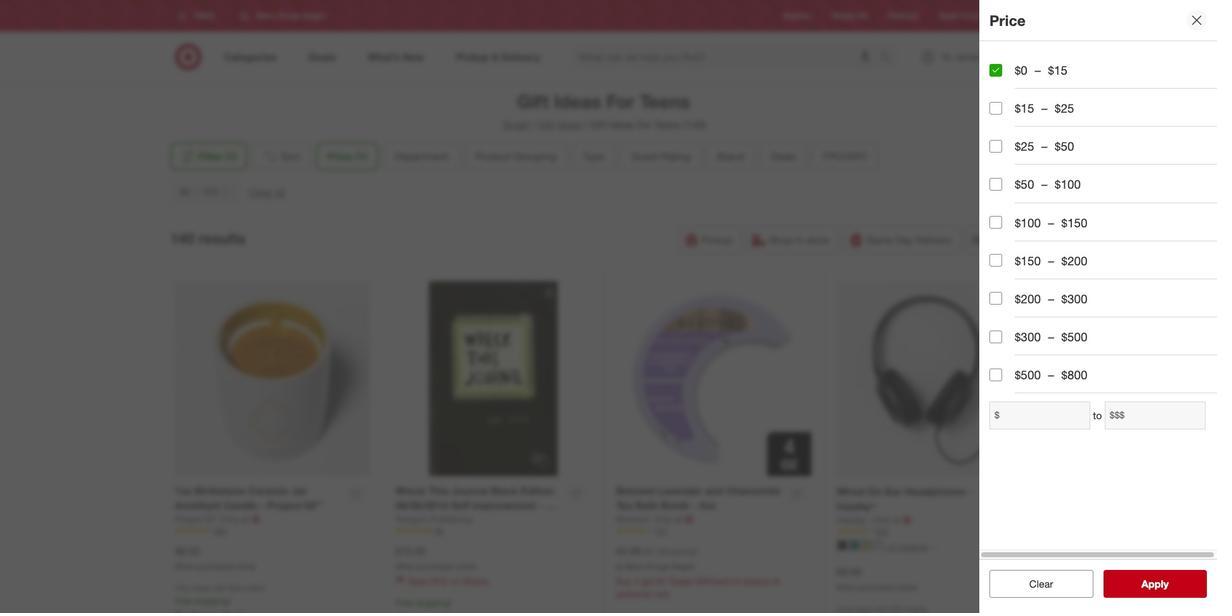 Task type: vqa. For each thing, say whether or not it's contained in the screenshot.
same day delivery at the right
yes



Task type: locate. For each thing, give the bounding box(es) containing it.
when for $12.00
[[396, 562, 415, 572]]

beloved down "tea"
[[616, 514, 649, 525]]

sort
[[281, 150, 300, 163]]

1 horizontal spatial (
[[644, 546, 646, 557]]

$0 inside the price dialog
[[1015, 63, 1028, 77]]

filter (1) button
[[170, 143, 247, 170]]

(1) inside button
[[225, 150, 237, 163]]

825
[[876, 527, 889, 537]]

1 horizontal spatial $25
[[1055, 101, 1075, 116]]

¬ for wired on-ear headphones - heyday™
[[903, 514, 912, 527]]

target left circle
[[939, 11, 960, 21]]

project down amethyst
[[175, 514, 203, 525]]

beloved for beloved only at ¬
[[616, 514, 649, 525]]

1 vertical spatial price
[[328, 150, 353, 163]]

2 on from the left
[[732, 577, 742, 587]]

only up 825
[[873, 515, 891, 525]]

at
[[242, 514, 249, 525], [675, 514, 683, 525], [893, 515, 901, 525], [616, 562, 623, 572]]

1 vertical spatial )
[[695, 546, 698, 557]]

- left by
[[539, 499, 543, 512]]

online for $12.00
[[456, 562, 476, 572]]

headphones
[[905, 486, 966, 498]]

ideas up guest
[[610, 119, 634, 131]]

$15 right $15  –  $25 checkbox
[[1015, 101, 1035, 116]]

smith
[[418, 514, 446, 527]]

project
[[267, 499, 302, 512], [175, 514, 203, 525]]

online inside $9.99 when purchased online
[[897, 583, 918, 593]]

$50 right $50  –  $100 checkbox
[[1015, 177, 1035, 192]]

1 vertical spatial $25
[[1015, 139, 1035, 154]]

pickup
[[702, 234, 733, 247]]

$0 down filter (1) button
[[180, 186, 189, 197]]

none text field inside the price dialog
[[990, 402, 1091, 430]]

teens up (140)
[[640, 90, 691, 113]]

at inside $4.99 ( $1.25 /ounce ) at baton rouge siegen buy 4 get $5 target giftcard on beauty & personal care
[[616, 562, 623, 572]]

1 vertical spatial clear
[[1030, 578, 1054, 591]]

2 horizontal spatial $15
[[1049, 63, 1068, 77]]

0 vertical spatial $15
[[1049, 63, 1068, 77]]

shipping down 20%
[[416, 598, 450, 609]]

- right 'headphones'
[[969, 486, 973, 498]]

1 vertical spatial $0  –  $15
[[180, 186, 219, 197]]

$150  –  $200 checkbox
[[990, 254, 1003, 267]]

$100  –  $150 checkbox
[[990, 216, 1003, 229]]

online down the 825 link
[[897, 583, 918, 593]]

on inside $4.99 ( $1.25 /ounce ) at baton rouge siegen buy 4 get $5 target giftcard on beauty & personal care
[[732, 577, 742, 587]]

all
[[275, 186, 285, 199]]

registry
[[784, 11, 812, 21]]

140
[[170, 230, 195, 248]]

0 horizontal spatial (
[[449, 514, 452, 527]]

None text field
[[1105, 402, 1206, 430]]

target inside gift ideas for teens target / gift ideas / gift ideas for teens (140)
[[502, 119, 529, 131]]

$0
[[1015, 63, 1028, 77], [180, 186, 189, 197]]

only ships with $35 orders
[[175, 584, 265, 594]]

1 horizontal spatial $100
[[1055, 177, 1081, 192]]

1 vertical spatial $100
[[1015, 215, 1041, 230]]

0 horizontal spatial when
[[175, 562, 195, 572]]

registry link
[[784, 10, 812, 21]]

purchased inside $9.99 when purchased online
[[859, 583, 895, 593]]

find stores
[[1002, 11, 1040, 21]]

1 horizontal spatial /
[[584, 119, 588, 131]]

¬
[[252, 513, 260, 526], [685, 513, 693, 526], [903, 514, 912, 527]]

2 horizontal spatial target
[[939, 11, 960, 21]]

1 horizontal spatial (1)
[[356, 150, 367, 163]]

purchased inside '$12.00 when purchased online'
[[418, 562, 454, 572]]

$100
[[1055, 177, 1081, 192], [1015, 215, 1041, 230]]

on left "beauty"
[[732, 577, 742, 587]]

/ounce
[[668, 546, 695, 557]]

at down candle on the left of the page
[[242, 514, 249, 525]]

(1) right filter at the top left of the page
[[225, 150, 237, 163]]

- inside wired on-ear headphones - heyday™
[[969, 486, 973, 498]]

0 horizontal spatial $0
[[180, 186, 189, 197]]

1 horizontal spatial purchased
[[418, 562, 454, 572]]

to
[[1093, 410, 1102, 422]]

$50
[[1055, 139, 1075, 154], [1015, 177, 1035, 192]]

) inside wreck this journal black edition 08/20/2012 self improvement - by keri smith ( paperback )
[[510, 514, 513, 527]]

free shipping * down save
[[396, 598, 453, 609]]

teens
[[640, 90, 691, 113], [654, 119, 681, 131]]

None text field
[[990, 402, 1091, 430]]

$15  –  $25 checkbox
[[990, 102, 1003, 115]]

$5
[[657, 577, 666, 587]]

1 vertical spatial target
[[502, 119, 529, 131]]

clear inside "button"
[[248, 186, 272, 199]]

save
[[408, 577, 428, 587]]

purchased up the with
[[197, 562, 233, 572]]

personal
[[616, 589, 651, 600]]

0 horizontal spatial online
[[235, 562, 256, 572]]

$0  –  $15 down filter (1) button
[[180, 186, 219, 197]]

* down save 20% on books
[[450, 598, 453, 609]]

price right circle
[[990, 11, 1026, 29]]

beloved lavender and chamomile tea bath bomb - 4oz
[[616, 485, 781, 512]]

/ right target link
[[532, 119, 535, 131]]

0 horizontal spatial free shipping *
[[175, 596, 232, 607]]

keri
[[396, 514, 415, 527]]

$100 up shipping
[[1015, 215, 1041, 230]]

)
[[510, 514, 513, 527], [695, 546, 698, 557]]

$500 right $500  –  $800 option
[[1015, 368, 1041, 382]]

when
[[175, 562, 195, 572], [396, 562, 415, 572], [837, 583, 857, 593]]

7oz birthstone ceramic jar amethyst candle - project 62™ image
[[175, 282, 370, 477], [175, 282, 370, 477]]

2 horizontal spatial ¬
[[903, 514, 912, 527]]

) down improvement
[[510, 514, 513, 527]]

target down siegen
[[669, 577, 693, 587]]

(1)
[[225, 150, 237, 163], [356, 150, 367, 163]]

0 vertical spatial teens
[[640, 90, 691, 113]]

$100 up the '$100  –  $150'
[[1055, 177, 1081, 192]]

0 vertical spatial $100
[[1055, 177, 1081, 192]]

825 link
[[837, 527, 1033, 538]]

0 horizontal spatial (1)
[[225, 150, 237, 163]]

when down $12.00
[[396, 562, 415, 572]]

( right $4.99
[[644, 546, 646, 557]]

¬ for beloved lavender and chamomile tea bath bomb - 4oz
[[685, 513, 693, 526]]

$300 right $300  –  $500 option
[[1015, 330, 1041, 344]]

clear inside button
[[1030, 578, 1054, 591]]

wreck this journal black edition 08/20/2012 self improvement - by keri smith ( paperback ) image
[[396, 282, 591, 477]]

only up 221
[[654, 514, 673, 525]]

$4.99 ( $1.25 /ounce ) at baton rouge siegen buy 4 get $5 target giftcard on beauty & personal care
[[616, 545, 779, 600]]

find stores link
[[1002, 10, 1040, 21]]

- left 4oz
[[692, 499, 697, 512]]

1 vertical spatial for
[[637, 119, 652, 131]]

1 horizontal spatial shipping
[[416, 598, 450, 609]]

gift
[[517, 90, 549, 113], [538, 119, 554, 131], [590, 119, 607, 131]]

amethyst
[[175, 499, 221, 512]]

0 horizontal spatial clear
[[248, 186, 272, 199]]

clear for clear
[[1030, 578, 1054, 591]]

1 horizontal spatial $150
[[1062, 215, 1088, 230]]

shop in store button
[[746, 226, 838, 254]]

on right 20%
[[451, 577, 461, 587]]

1 horizontal spatial ¬
[[685, 513, 693, 526]]

gift ideas for teens target / gift ideas / gift ideas for teens (140)
[[502, 90, 706, 131]]

1 horizontal spatial $200
[[1062, 253, 1088, 268]]

free down 'only ships with $35 orders'
[[175, 596, 193, 607]]

( right the 88 at the left of page
[[449, 514, 452, 527]]

$25 up $25  –  $50
[[1055, 101, 1075, 116]]

project down jar
[[267, 499, 302, 512]]

filter (1)
[[198, 150, 237, 163]]

0 vertical spatial $50
[[1055, 139, 1075, 154]]

wired on-ear headphones - heyday™ image
[[837, 282, 1033, 478], [837, 282, 1033, 478]]

online up books
[[456, 562, 476, 572]]

when inside '$12.00 when purchased online'
[[396, 562, 415, 572]]

( inside $4.99 ( $1.25 /ounce ) at baton rouge siegen buy 4 get $5 target giftcard on beauty & personal care
[[644, 546, 646, 557]]

0 horizontal spatial for
[[606, 90, 635, 113]]

care
[[653, 589, 671, 600]]

$0  –  $15 inside button
[[180, 186, 219, 197]]

online inside '$12.00 when purchased online'
[[456, 562, 476, 572]]

0 horizontal spatial price
[[328, 150, 353, 163]]

0 vertical spatial $300
[[1062, 292, 1088, 306]]

beloved for beloved lavender and chamomile tea bath bomb - 4oz
[[616, 485, 655, 498]]

type
[[583, 150, 605, 163]]

2 (1) from the left
[[356, 150, 367, 163]]

1 horizontal spatial $15
[[1015, 101, 1035, 116]]

beauty
[[744, 577, 771, 587]]

0 horizontal spatial $500
[[1015, 368, 1041, 382]]

beloved inside beloved lavender and chamomile tea bath bomb - 4oz
[[616, 485, 655, 498]]

2 horizontal spatial purchased
[[859, 583, 895, 593]]

shop
[[769, 234, 793, 247]]

1 horizontal spatial target
[[669, 577, 693, 587]]

at left baton at right
[[616, 562, 623, 572]]

when down $9.99
[[837, 583, 857, 593]]

1 vertical spatial (
[[644, 546, 646, 557]]

221
[[656, 527, 668, 536]]

1 horizontal spatial free
[[396, 598, 413, 609]]

1 vertical spatial project
[[175, 514, 203, 525]]

$15
[[1049, 63, 1068, 77], [1015, 101, 1035, 116], [204, 186, 219, 197]]

(1) for filter (1)
[[225, 150, 237, 163]]

20%
[[430, 577, 449, 587]]

only inside project 62 only at ¬
[[221, 514, 239, 525]]

beloved only at ¬
[[616, 513, 693, 526]]

0 horizontal spatial *
[[229, 596, 232, 607]]

0 horizontal spatial $0  –  $15
[[180, 186, 219, 197]]

delivery
[[916, 234, 953, 247]]

bomb
[[661, 499, 690, 512]]

$50 up $50  –  $100
[[1055, 139, 1075, 154]]

$150
[[1062, 215, 1088, 230], [1015, 253, 1041, 268]]

jar
[[292, 485, 307, 498]]

1 vertical spatial $0
[[180, 186, 189, 197]]

birthstone
[[195, 485, 245, 498]]

in
[[796, 234, 804, 247]]

2 horizontal spatial online
[[897, 583, 918, 593]]

0 horizontal spatial shipping
[[195, 596, 229, 607]]

¬ down wired on-ear headphones - heyday™
[[903, 514, 912, 527]]

$0 right $0  –  $15 option
[[1015, 63, 1028, 77]]

on
[[451, 577, 461, 587], [732, 577, 742, 587]]

when down $8.00
[[175, 562, 195, 572]]

$500 up $800
[[1062, 330, 1088, 344]]

purchased up 20%
[[418, 562, 454, 572]]

$12.00
[[396, 545, 426, 558]]

$15 up $15  –  $25
[[1049, 63, 1068, 77]]

$0  –  $15
[[1015, 63, 1068, 77], [180, 186, 219, 197]]

1 horizontal spatial when
[[396, 562, 415, 572]]

beloved up "tea"
[[616, 485, 655, 498]]

1 horizontal spatial *
[[450, 598, 453, 609]]

2 beloved from the top
[[616, 514, 649, 525]]

heyday™
[[837, 500, 877, 513]]

1 horizontal spatial $0
[[1015, 63, 1028, 77]]

(1) left department
[[356, 150, 367, 163]]

(
[[449, 514, 452, 527], [644, 546, 646, 557]]

0 horizontal spatial on
[[451, 577, 461, 587]]

purchased inside $8.00 when purchased online
[[197, 562, 233, 572]]

when for $9.99
[[837, 583, 857, 593]]

0 horizontal spatial $300
[[1015, 330, 1041, 344]]

0 vertical spatial price
[[990, 11, 1026, 29]]

price
[[990, 11, 1026, 29], [328, 150, 353, 163]]

get
[[642, 577, 654, 587]]

only up 865
[[221, 514, 239, 525]]

beloved inside the beloved only at ¬
[[616, 514, 649, 525]]

1 on from the left
[[451, 577, 461, 587]]

$200  –  $300 checkbox
[[990, 293, 1003, 305]]

price right sort
[[328, 150, 353, 163]]

0 horizontal spatial project
[[175, 514, 203, 525]]

$200 right $200  –  $300 option
[[1015, 292, 1041, 306]]

1 horizontal spatial )
[[695, 546, 698, 557]]

penguin publishing link
[[396, 513, 472, 526]]

1 vertical spatial $200
[[1015, 292, 1041, 306]]

$0  –  $15 checkbox
[[990, 64, 1003, 76]]

journal
[[452, 485, 488, 498]]

$15 down filter at the top left of the page
[[204, 186, 219, 197]]

1 (1) from the left
[[225, 150, 237, 163]]

2 vertical spatial target
[[669, 577, 693, 587]]

¬ down candle on the left of the page
[[252, 513, 260, 526]]

1 horizontal spatial $0  –  $15
[[1015, 63, 1068, 77]]

free shipping *
[[175, 596, 232, 607], [396, 598, 453, 609]]

clear for clear all
[[248, 186, 272, 199]]

- inside wreck this journal black edition 08/20/2012 self improvement - by keri smith ( paperback )
[[539, 499, 543, 512]]

only
[[221, 514, 239, 525], [654, 514, 673, 525], [873, 515, 891, 525], [175, 584, 191, 594]]

when inside $8.00 when purchased online
[[175, 562, 195, 572]]

0 vertical spatial $500
[[1062, 330, 1088, 344]]

1 horizontal spatial project
[[267, 499, 302, 512]]

online up orders
[[235, 562, 256, 572]]

$300 up the $300  –  $500
[[1062, 292, 1088, 306]]

/
[[532, 119, 535, 131], [584, 119, 588, 131]]

purchased down $9.99
[[859, 583, 895, 593]]

candle
[[223, 499, 257, 512]]

0 horizontal spatial target
[[502, 119, 529, 131]]

online inside $8.00 when purchased online
[[235, 562, 256, 572]]

project inside project 62 only at ¬
[[175, 514, 203, 525]]

* down $35
[[229, 596, 232, 607]]

$200 up $200  –  $300 in the right of the page
[[1062, 253, 1088, 268]]

1 horizontal spatial clear
[[1030, 578, 1054, 591]]

0 vertical spatial clear
[[248, 186, 272, 199]]

1 vertical spatial $300
[[1015, 330, 1041, 344]]

deals button
[[760, 143, 807, 170]]

0 vertical spatial $25
[[1055, 101, 1075, 116]]

0 horizontal spatial ¬
[[252, 513, 260, 526]]

by
[[546, 499, 558, 512]]

0 vertical spatial $0
[[1015, 63, 1028, 77]]

when inside $9.99 when purchased online
[[837, 583, 857, 593]]

¬ down "bomb"
[[685, 513, 693, 526]]

$150 up $150  –  $200
[[1062, 215, 1088, 230]]

2 vertical spatial $15
[[204, 186, 219, 197]]

0 vertical spatial )
[[510, 514, 513, 527]]

1 beloved from the top
[[616, 485, 655, 498]]

target inside $4.99 ( $1.25 /ounce ) at baton rouge siegen buy 4 get $5 target giftcard on beauty & personal care
[[669, 577, 693, 587]]

0 vertical spatial $0  –  $15
[[1015, 63, 1068, 77]]

siegen
[[672, 562, 695, 572]]

0 horizontal spatial $25
[[1015, 139, 1035, 154]]

1 horizontal spatial on
[[732, 577, 742, 587]]

0 horizontal spatial $150
[[1015, 253, 1041, 268]]

product
[[476, 150, 511, 163]]

0 horizontal spatial $100
[[1015, 215, 1041, 230]]

when for $8.00
[[175, 562, 195, 572]]

- down "ceramic"
[[260, 499, 264, 512]]

beloved lavender and chamomile tea bath bomb - 4oz link
[[616, 484, 782, 513]]

brand button
[[707, 143, 755, 170]]

price inside dialog
[[990, 11, 1026, 29]]

ideas up type button
[[557, 119, 582, 131]]

$0  –  $15 up $15  –  $25
[[1015, 63, 1068, 77]]

$8.00 when purchased online
[[175, 545, 256, 572]]

shipping down the with
[[195, 596, 229, 607]]

/ right gift ideas link
[[584, 119, 588, 131]]

at down wired on-ear headphones - heyday™
[[893, 515, 901, 525]]

purchased for $8.00
[[197, 562, 233, 572]]

0 horizontal spatial purchased
[[197, 562, 233, 572]]

teens left (140)
[[654, 119, 681, 131]]

only inside heyday only at ¬
[[873, 515, 891, 525]]

) up siegen
[[695, 546, 698, 557]]

same day delivery
[[867, 234, 953, 247]]

865 link
[[175, 526, 370, 537]]

1 vertical spatial $50
[[1015, 177, 1035, 192]]

free shipping * down ships
[[175, 596, 232, 607]]

heyday link
[[837, 514, 870, 527]]

1 vertical spatial beloved
[[616, 514, 649, 525]]

purchased for $9.99
[[859, 583, 895, 593]]

0 horizontal spatial $50
[[1015, 177, 1035, 192]]

beloved
[[616, 485, 655, 498], [616, 514, 649, 525]]

0 vertical spatial beloved
[[616, 485, 655, 498]]

1 horizontal spatial online
[[456, 562, 476, 572]]

0 horizontal spatial $15
[[204, 186, 219, 197]]

0 vertical spatial (
[[449, 514, 452, 527]]

0 horizontal spatial )
[[510, 514, 513, 527]]

beloved lavender and chamomile tea bath bomb - 4oz image
[[616, 282, 812, 477], [616, 282, 812, 477]]

clear
[[248, 186, 272, 199], [1030, 578, 1054, 591]]

baton
[[625, 562, 645, 572]]

$25 right $25  –  $50 checkbox
[[1015, 139, 1035, 154]]

$300  –  $500 checkbox
[[990, 331, 1003, 343]]

2 horizontal spatial when
[[837, 583, 857, 593]]

1 horizontal spatial price
[[990, 11, 1026, 29]]

4oz
[[699, 499, 716, 512]]

$150 down shipping
[[1015, 253, 1041, 268]]

0 horizontal spatial /
[[532, 119, 535, 131]]

221 link
[[616, 526, 812, 537]]

redcard link
[[888, 10, 919, 21]]

target up product grouping button
[[502, 119, 529, 131]]

free down save
[[396, 598, 413, 609]]

at down "bomb"
[[675, 514, 683, 525]]



Task type: describe. For each thing, give the bounding box(es) containing it.
88 link
[[396, 526, 591, 537]]

gift up target link
[[517, 90, 549, 113]]

shipping
[[989, 234, 1030, 247]]

$25  –  $50
[[1015, 139, 1075, 154]]

&
[[774, 577, 779, 587]]

7oz birthstone ceramic jar amethyst candle - project 62™
[[175, 485, 322, 512]]

shop in store
[[769, 234, 830, 247]]

ad
[[858, 11, 868, 21]]

apply
[[1142, 578, 1169, 591]]

grouping
[[514, 150, 557, 163]]

wired on-ear headphones - heyday™
[[837, 486, 973, 513]]

target circle
[[939, 11, 981, 21]]

on-
[[868, 486, 886, 498]]

giftcard
[[695, 577, 729, 587]]

project 62 only at ¬
[[175, 513, 260, 526]]

price for price
[[990, 11, 1026, 29]]

at inside project 62 only at ¬
[[242, 514, 249, 525]]

stores
[[1018, 11, 1040, 21]]

weekly
[[832, 11, 856, 21]]

clear all
[[248, 186, 285, 199]]

08/20/2012
[[396, 499, 448, 512]]

1 vertical spatial $150
[[1015, 253, 1041, 268]]

0 horizontal spatial $200
[[1015, 292, 1041, 306]]

1 vertical spatial teens
[[654, 119, 681, 131]]

online for $8.00
[[235, 562, 256, 572]]

$500  –  $800
[[1015, 368, 1088, 382]]

$0 inside button
[[180, 186, 189, 197]]

target link
[[502, 119, 529, 131]]

edition
[[521, 485, 555, 498]]

beloved link
[[616, 513, 652, 526]]

price dialog
[[980, 0, 1218, 614]]

improvement
[[472, 499, 536, 512]]

$15 inside button
[[204, 186, 219, 197]]

- inside 7oz birthstone ceramic jar amethyst candle - project 62™
[[260, 499, 264, 512]]

price (1)
[[328, 150, 367, 163]]

$25  –  $50 checkbox
[[990, 140, 1003, 153]]

guest rating button
[[621, 143, 701, 170]]

wreck this journal black edition 08/20/2012 self improvement - by keri smith ( paperback ) link
[[396, 484, 561, 527]]

ideas up gift ideas link
[[554, 90, 601, 113]]

1 vertical spatial $500
[[1015, 368, 1041, 382]]

$50  –  $100 checkbox
[[990, 178, 1003, 191]]

What can we help you find? suggestions appear below search field
[[572, 43, 884, 71]]

gift up type button
[[590, 119, 607, 131]]

0 vertical spatial target
[[939, 11, 960, 21]]

$800
[[1062, 368, 1088, 382]]

project 62 link
[[175, 513, 219, 526]]

$8.00
[[175, 545, 200, 558]]

search button
[[875, 43, 905, 74]]

guest rating
[[631, 150, 691, 163]]

0 vertical spatial for
[[606, 90, 635, 113]]

$500  –  $800 checkbox
[[990, 369, 1003, 382]]

department button
[[384, 143, 460, 170]]

project inside 7oz birthstone ceramic jar amethyst candle - project 62™
[[267, 499, 302, 512]]

at inside the beloved only at ¬
[[675, 514, 683, 525]]

paperback
[[455, 514, 507, 527]]

1 horizontal spatial free shipping *
[[396, 598, 453, 609]]

price for price (1)
[[328, 150, 353, 163]]

$4.99
[[616, 545, 641, 558]]

only inside the beloved only at ¬
[[654, 514, 673, 525]]

0 vertical spatial $200
[[1062, 253, 1088, 268]]

product grouping
[[476, 150, 557, 163]]

7oz birthstone ceramic jar amethyst candle - project 62™ link
[[175, 484, 341, 513]]

store
[[807, 234, 830, 247]]

$300  –  $500
[[1015, 330, 1088, 344]]

$50  –  $100
[[1015, 177, 1081, 192]]

target circle link
[[939, 10, 981, 21]]

1 horizontal spatial $50
[[1055, 139, 1075, 154]]

online for $9.99
[[897, 583, 918, 593]]

gift ideas link
[[538, 119, 582, 131]]

only left ships
[[175, 584, 191, 594]]

2 / from the left
[[584, 119, 588, 131]]

at inside heyday only at ¬
[[893, 515, 901, 525]]

clear button
[[990, 571, 1094, 599]]

1 horizontal spatial $300
[[1062, 292, 1088, 306]]

tea
[[616, 499, 633, 512]]

wreck this journal black edition 08/20/2012 self improvement - by keri smith ( paperback )
[[396, 485, 558, 527]]

$35
[[229, 584, 241, 594]]

chamomile
[[726, 485, 781, 498]]

$150  –  $200
[[1015, 253, 1088, 268]]

bath
[[636, 499, 658, 512]]

wreck
[[396, 485, 426, 498]]

(1) for price (1)
[[356, 150, 367, 163]]

lavender
[[658, 485, 702, 498]]

$9.99 when purchased online
[[837, 566, 918, 593]]

sort button
[[252, 143, 311, 170]]

ceramic
[[248, 485, 289, 498]]

publishing
[[430, 514, 472, 525]]

) inside $4.99 ( $1.25 /ounce ) at baton rouge siegen buy 4 get $5 target giftcard on beauty & personal care
[[695, 546, 698, 557]]

same
[[867, 234, 893, 247]]

search
[[875, 52, 905, 64]]

0 vertical spatial $150
[[1062, 215, 1088, 230]]

7oz
[[175, 485, 192, 498]]

redcard
[[888, 11, 919, 21]]

62™
[[305, 499, 322, 512]]

ear
[[886, 486, 902, 498]]

weekly ad link
[[832, 10, 868, 21]]

- inside beloved lavender and chamomile tea bath bomb - 4oz
[[692, 499, 697, 512]]

gift right target link
[[538, 119, 554, 131]]

department
[[395, 150, 449, 163]]

wired
[[837, 486, 865, 498]]

find
[[1002, 11, 1016, 21]]

weekly ad
[[832, 11, 868, 21]]

865
[[214, 527, 227, 536]]

1 / from the left
[[532, 119, 535, 131]]

$0  –  $15 inside the price dialog
[[1015, 63, 1068, 77]]

product grouping button
[[465, 143, 567, 170]]

purchased for $12.00
[[418, 562, 454, 572]]

$12.00 when purchased online
[[396, 545, 476, 572]]

62
[[205, 514, 215, 525]]

( inside wreck this journal black edition 08/20/2012 self improvement - by keri smith ( paperback )
[[449, 514, 452, 527]]

1 vertical spatial $15
[[1015, 101, 1035, 116]]

none text field inside the price dialog
[[1105, 402, 1206, 430]]

heyday only at ¬
[[837, 514, 912, 527]]

4
[[634, 577, 639, 587]]

(140)
[[684, 119, 706, 131]]

$100  –  $150
[[1015, 215, 1088, 230]]

penguin publishing
[[396, 514, 472, 525]]

1 horizontal spatial for
[[637, 119, 652, 131]]

0 horizontal spatial free
[[175, 596, 193, 607]]

heyday
[[837, 515, 867, 525]]

88
[[435, 527, 443, 536]]



